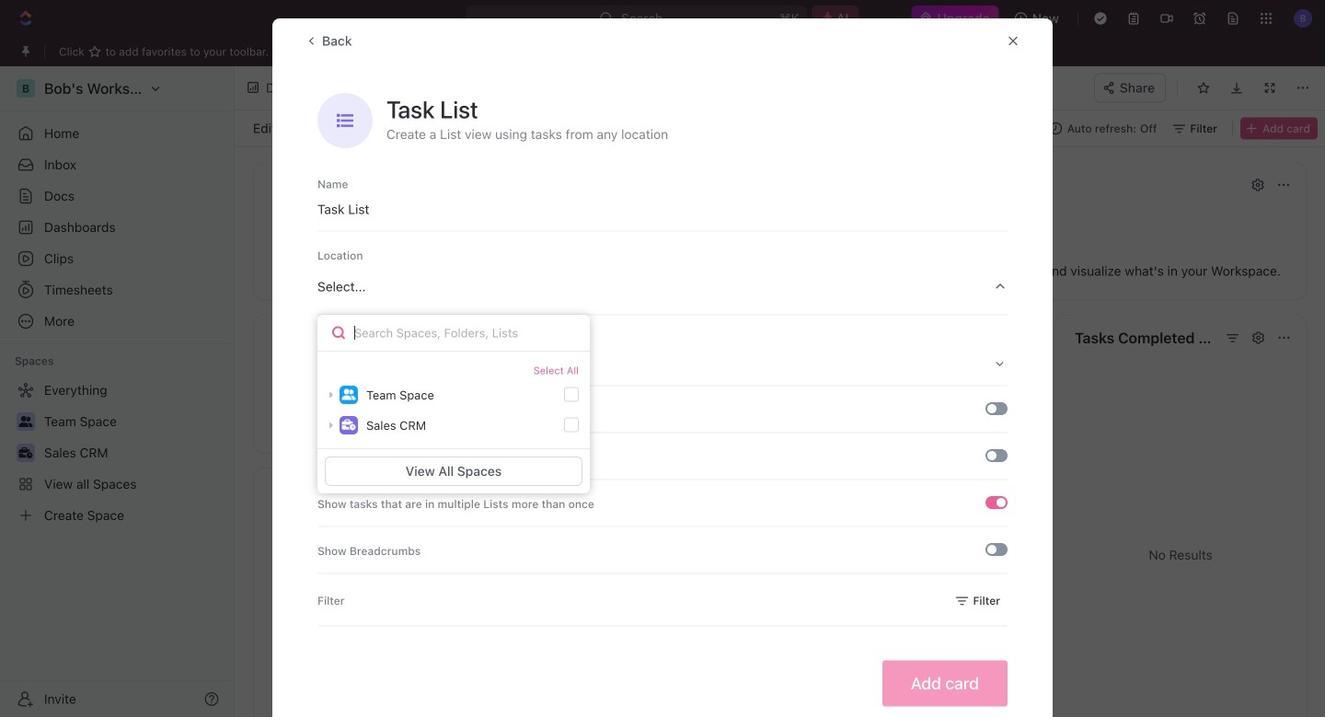Task type: describe. For each thing, give the bounding box(es) containing it.
Card name text field
[[318, 192, 1008, 226]]



Task type: locate. For each thing, give the bounding box(es) containing it.
business time image
[[342, 419, 356, 430]]

tree
[[7, 376, 226, 530]]

Search Spaces, Folders, Lists text field
[[318, 315, 590, 352]]

sidebar navigation
[[0, 66, 235, 717]]

None text field
[[363, 77, 653, 99]]

user group image
[[342, 389, 356, 400]]

tree inside sidebar navigation
[[7, 376, 226, 530]]



Task type: vqa. For each thing, say whether or not it's contained in the screenshot.
user group image
yes



